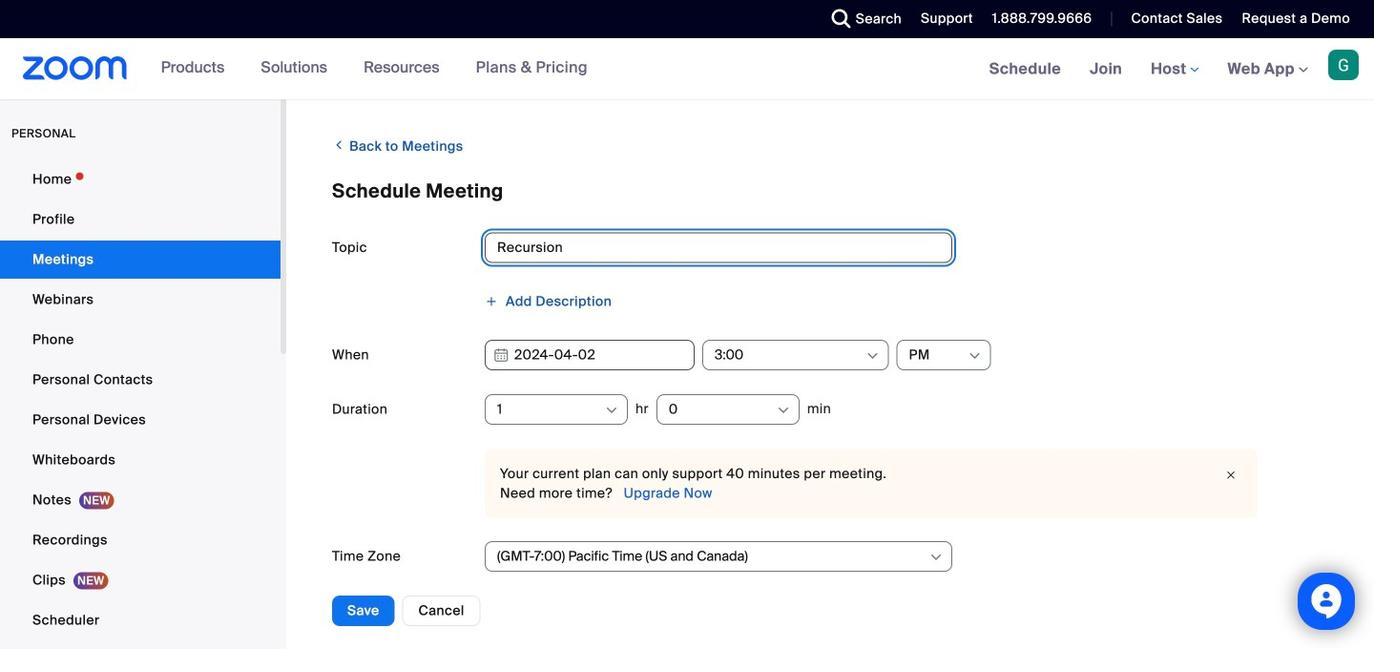 Task type: describe. For each thing, give the bounding box(es) containing it.
show options image
[[604, 403, 620, 418]]

add image
[[485, 295, 498, 308]]

choose date text field
[[485, 340, 695, 370]]

close image
[[1220, 466, 1243, 485]]



Task type: locate. For each thing, give the bounding box(es) containing it.
show options image right select start time text field
[[866, 348, 881, 364]]

banner
[[0, 38, 1375, 101]]

profile picture image
[[1329, 50, 1360, 80]]

personal menu menu
[[0, 160, 281, 649]]

1 horizontal spatial show options image
[[866, 348, 881, 364]]

1 vertical spatial show options image
[[776, 403, 791, 418]]

0 vertical spatial show options image
[[866, 348, 881, 364]]

select start time text field
[[715, 341, 865, 369]]

meetings navigation
[[975, 38, 1375, 101]]

show options image
[[866, 348, 881, 364], [776, 403, 791, 418]]

My Meeting text field
[[485, 232, 953, 263]]

select time zone text field
[[497, 542, 928, 571]]

show options image down select start time text field
[[776, 403, 791, 418]]

product information navigation
[[147, 38, 602, 99]]

0 horizontal spatial show options image
[[776, 403, 791, 418]]

zoom logo image
[[23, 56, 128, 80]]

left image
[[332, 136, 346, 155]]



Task type: vqa. For each thing, say whether or not it's contained in the screenshot.
first Window New "image" from right
no



